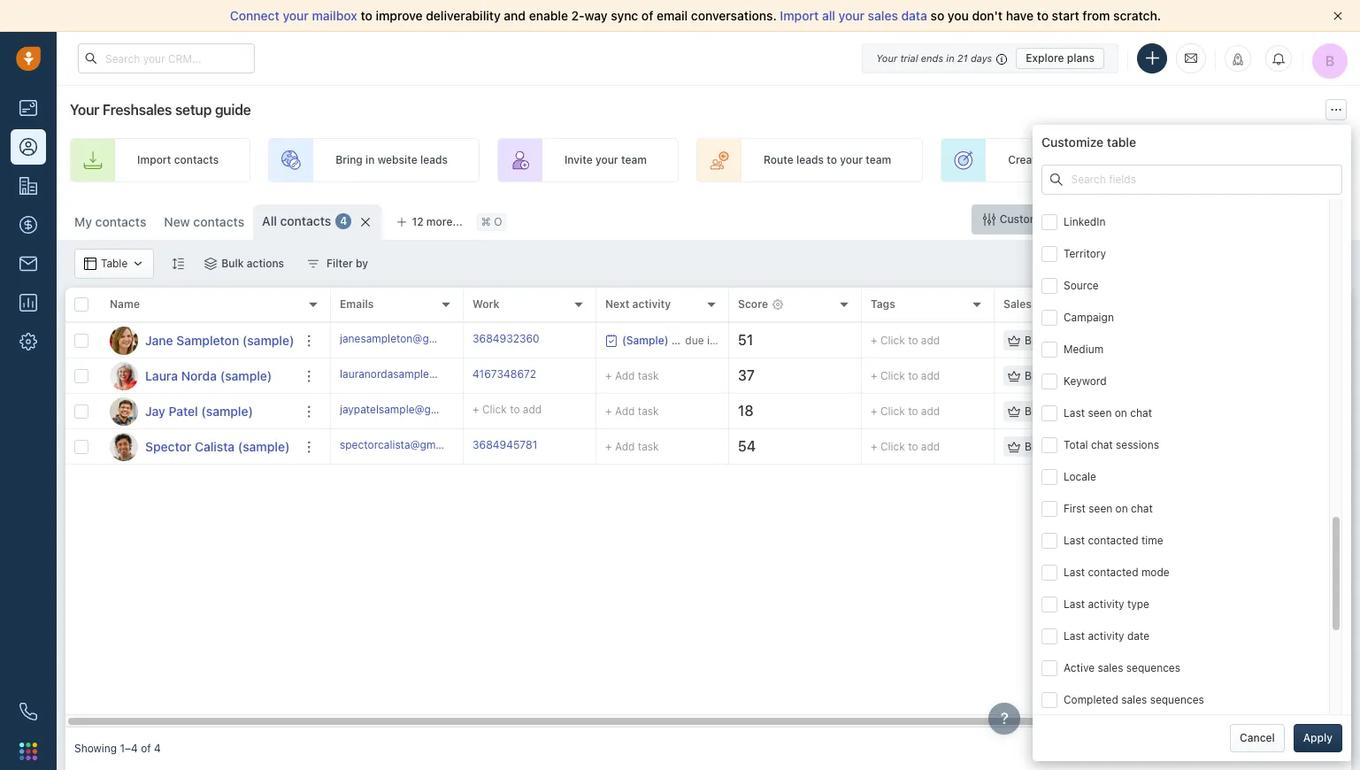 Task type: locate. For each thing, give the bounding box(es) containing it.
table
[[1107, 135, 1137, 150], [1057, 212, 1083, 226]]

mode
[[1142, 565, 1170, 579]]

1 vertical spatial customize
[[1000, 212, 1054, 226]]

e corp (sample) link
[[1269, 404, 1350, 418]]

add
[[1280, 212, 1301, 226], [615, 369, 635, 382], [615, 404, 635, 417], [615, 439, 635, 453]]

press space to select this row. row
[[66, 323, 331, 358], [331, 323, 1360, 358], [66, 358, 331, 394], [331, 358, 1360, 394], [66, 394, 331, 429], [331, 394, 1360, 429], [66, 429, 331, 465], [331, 429, 1360, 465]]

on up total chat sessions
[[1115, 406, 1128, 419]]

sales down active sales sequences
[[1122, 693, 1147, 706]]

cell
[[1128, 323, 1260, 358], [1128, 358, 1260, 393]]

new contacts
[[164, 214, 244, 229]]

1 horizontal spatial of
[[642, 8, 654, 23]]

brad left last seen on chat
[[1025, 404, 1048, 418]]

+ add task for 54
[[605, 439, 659, 453]]

import all your sales data link
[[780, 8, 931, 23]]

activity for next activity
[[632, 298, 671, 311]]

sync
[[611, 8, 638, 23]]

on for first seen on chat
[[1116, 502, 1128, 515]]

(sample) right the inc
[[1318, 369, 1360, 382]]

grid
[[66, 288, 1360, 728]]

your for your freshsales setup guide
[[70, 102, 99, 118]]

1 horizontal spatial 4
[[340, 215, 347, 228]]

4 brad from the top
[[1025, 440, 1048, 453]]

explore plans
[[1026, 51, 1095, 64]]

sales for completed sales sequences
[[1122, 693, 1147, 706]]

of right 1–4
[[141, 742, 151, 755]]

of right sync
[[642, 8, 654, 23]]

klo up the locale
[[1051, 440, 1067, 453]]

press space to select this row. row containing jane sampleton (sample)
[[66, 323, 331, 358]]

contacts for new
[[193, 214, 244, 229]]

0 vertical spatial customize table
[[1042, 135, 1137, 150]]

territory
[[1064, 247, 1106, 260]]

up
[[1261, 154, 1274, 167]]

your right invite
[[596, 154, 618, 167]]

2 klo from the top
[[1051, 369, 1067, 382]]

(sample) down e corp (sample)
[[1319, 440, 1360, 453]]

owner
[[1035, 298, 1067, 311]]

⌘ o
[[481, 215, 502, 229]]

chat up sessions
[[1131, 406, 1152, 419]]

customize left linkedin
[[1000, 212, 1054, 226]]

container_wx8msf4aqz5i3rn1 image inside bulk actions button
[[205, 258, 217, 270]]

your left trial
[[876, 52, 898, 63]]

seen up total chat sessions
[[1088, 406, 1112, 419]]

2 vertical spatial container_wx8msf4aqz5i3rn1 image
[[1008, 370, 1021, 382]]

last down first
[[1064, 534, 1085, 547]]

your left freshsales
[[70, 102, 99, 118]]

next
[[605, 298, 630, 311]]

chat right total
[[1091, 438, 1113, 451]]

2 vertical spatial task
[[638, 439, 659, 453]]

last up last activity type
[[1064, 565, 1085, 579]]

2 + add task from the top
[[605, 404, 659, 417]]

(sample) right 'calista'
[[238, 439, 290, 454]]

customize table inside button
[[1000, 212, 1083, 226]]

your
[[876, 52, 898, 63], [70, 102, 99, 118]]

table up sequence
[[1107, 135, 1137, 150]]

activity up 'last activity date'
[[1088, 597, 1125, 611]]

2 + click to add from the top
[[871, 369, 940, 382]]

last up 'last activity date'
[[1064, 597, 1085, 611]]

37
[[738, 367, 755, 383]]

customize
[[1042, 135, 1104, 150], [1000, 212, 1054, 226]]

1 vertical spatial activity
[[1088, 597, 1125, 611]]

table up the territory
[[1057, 212, 1083, 226]]

contacted down last contacted time
[[1088, 565, 1139, 579]]

brad
[[1025, 334, 1048, 347], [1025, 369, 1048, 382], [1025, 404, 1048, 418], [1025, 440, 1048, 453]]

3 + add task from the top
[[605, 439, 659, 453]]

1 last from the top
[[1064, 406, 1085, 419]]

(sample) for spector calista (sample)
[[238, 439, 290, 454]]

brad klo for 54
[[1025, 440, 1067, 453]]

klo up total
[[1051, 404, 1067, 418]]

add for 51
[[921, 334, 940, 347]]

0 horizontal spatial import
[[137, 154, 171, 167]]

0 vertical spatial chat
[[1131, 406, 1152, 419]]

sequences down active sales sequences
[[1150, 693, 1205, 706]]

jay patel (sample)
[[145, 403, 253, 418]]

linkedin
[[1064, 215, 1106, 228]]

0 vertical spatial on
[[1115, 406, 1128, 419]]

brad klo up the locale
[[1025, 440, 1067, 453]]

in
[[946, 52, 955, 63], [366, 154, 375, 167]]

seen right first
[[1089, 502, 1113, 515]]

1 vertical spatial your
[[70, 102, 99, 118]]

0 vertical spatial task
[[638, 369, 659, 382]]

(sample) right sampleton
[[242, 332, 294, 347]]

leads right route
[[797, 154, 824, 167]]

last up active
[[1064, 629, 1085, 642]]

customize inside button
[[1000, 212, 1054, 226]]

brad klo down owner
[[1025, 334, 1067, 347]]

4 right 1–4
[[154, 742, 161, 755]]

0 vertical spatial contacted
[[1088, 534, 1139, 547]]

new
[[164, 214, 190, 229]]

1 vertical spatial cell
[[1128, 358, 1260, 393]]

4 up filter by
[[340, 215, 347, 228]]

1 brad from the top
[[1025, 334, 1048, 347]]

1 vertical spatial sequences
[[1150, 693, 1205, 706]]

contacts down setup
[[174, 154, 219, 167]]

style_myh0__igzzd8unmi image
[[172, 257, 184, 270]]

acme inc (sample) link
[[1269, 369, 1360, 382]]

2 contacted from the top
[[1088, 565, 1139, 579]]

1 horizontal spatial table
[[1107, 135, 1137, 150]]

2 task from the top
[[638, 404, 659, 417]]

(sample) for acme inc (sample)
[[1318, 369, 1360, 382]]

guide
[[215, 102, 251, 118]]

seen
[[1088, 406, 1112, 419], [1089, 502, 1113, 515]]

4 klo from the top
[[1051, 440, 1067, 453]]

j image
[[110, 326, 138, 354]]

phone image
[[19, 703, 37, 721]]

contacts right the my at top
[[95, 214, 146, 229]]

0 vertical spatial 4
[[340, 215, 347, 228]]

container_wx8msf4aqz5i3rn1 image
[[1051, 174, 1063, 186], [1008, 334, 1021, 347], [1008, 370, 1021, 382]]

add for 37
[[615, 369, 635, 382]]

1 vertical spatial of
[[141, 742, 151, 755]]

1 klo from the top
[[1051, 334, 1067, 347]]

0 horizontal spatial of
[[141, 742, 151, 755]]

0 vertical spatial your
[[876, 52, 898, 63]]

spectorcalista@gmail.com link
[[340, 437, 471, 456]]

calista
[[195, 439, 235, 454]]

activity down last activity type
[[1088, 629, 1125, 642]]

(sample) right corp
[[1306, 404, 1350, 418]]

last for last contacted mode
[[1064, 565, 1085, 579]]

3684932360
[[473, 332, 540, 345]]

2-
[[571, 8, 585, 23]]

3 klo from the top
[[1051, 404, 1067, 418]]

and
[[504, 8, 526, 23]]

apply
[[1304, 731, 1333, 744]]

(sample) up "spector calista (sample)"
[[201, 403, 253, 418]]

press space to select this row. row containing 51
[[331, 323, 1360, 358]]

1 vertical spatial contacted
[[1088, 565, 1139, 579]]

new contacts button
[[155, 204, 253, 240], [164, 214, 244, 229]]

emails
[[340, 298, 374, 311]]

brad down sales owner
[[1025, 334, 1048, 347]]

container_wx8msf4aqz5i3rn1 image down sales
[[1008, 334, 1021, 347]]

to
[[361, 8, 373, 23], [1037, 8, 1049, 23], [827, 154, 837, 167], [908, 334, 918, 347], [908, 369, 918, 382], [510, 403, 520, 416], [908, 404, 918, 418], [908, 440, 918, 453]]

invite your team link
[[497, 138, 679, 182]]

1 vertical spatial table
[[1057, 212, 1083, 226]]

last for last seen on chat
[[1064, 406, 1085, 419]]

last contacted time
[[1064, 534, 1164, 547]]

0 vertical spatial in
[[946, 52, 955, 63]]

date
[[1128, 629, 1150, 642]]

klo for 51
[[1051, 334, 1067, 347]]

sequences down date
[[1127, 661, 1181, 674]]

last up total
[[1064, 406, 1085, 419]]

row group
[[66, 323, 331, 465], [331, 323, 1360, 465]]

brad for 37
[[1025, 369, 1048, 382]]

laura
[[145, 368, 178, 383]]

1 horizontal spatial in
[[946, 52, 955, 63]]

+ click to add for 18
[[871, 404, 940, 418]]

1 cell from the top
[[1128, 323, 1260, 358]]

spectorcalista@gmail.com 3684945781
[[340, 438, 537, 451]]

1 vertical spatial task
[[638, 404, 659, 417]]

spectorcalista@gmail.com
[[340, 438, 471, 451]]

setup
[[175, 102, 212, 118]]

container_wx8msf4aqz5i3rn1 image inside customize table button
[[983, 213, 996, 226]]

scratch.
[[1114, 8, 1161, 23]]

mailbox
[[312, 8, 357, 23]]

contacted for mode
[[1088, 565, 1139, 579]]

4 inside all contacts 4
[[340, 215, 347, 228]]

1 vertical spatial + add task
[[605, 404, 659, 417]]

don't
[[972, 8, 1003, 23]]

sales right "create"
[[1045, 154, 1072, 167]]

1 horizontal spatial your
[[876, 52, 898, 63]]

leads right the website
[[420, 154, 448, 167]]

5 last from the top
[[1064, 629, 1085, 642]]

jane
[[145, 332, 173, 347]]

1 brad klo from the top
[[1025, 334, 1067, 347]]

0 vertical spatial seen
[[1088, 406, 1112, 419]]

2 cell from the top
[[1128, 358, 1260, 393]]

4 last from the top
[[1064, 597, 1085, 611]]

connect your mailbox to improve deliverability and enable 2-way sync of email conversations. import all your sales data so you don't have to start from scratch.
[[230, 8, 1161, 23]]

you
[[948, 8, 969, 23]]

import down the your freshsales setup guide
[[137, 154, 171, 167]]

0 horizontal spatial table
[[1057, 212, 1083, 226]]

2 vertical spatial chat
[[1131, 502, 1153, 515]]

3 task from the top
[[638, 439, 659, 453]]

0 vertical spatial import
[[780, 8, 819, 23]]

0 vertical spatial table
[[1107, 135, 1137, 150]]

1 horizontal spatial leads
[[797, 154, 824, 167]]

brad left total
[[1025, 440, 1048, 453]]

+ add task for 18
[[605, 404, 659, 417]]

sales right active
[[1098, 661, 1124, 674]]

1 vertical spatial on
[[1116, 502, 1128, 515]]

klo for 54
[[1051, 440, 1067, 453]]

brad klo up total
[[1025, 404, 1067, 418]]

click
[[881, 334, 905, 347], [881, 369, 905, 382], [482, 403, 507, 416], [881, 404, 905, 418], [881, 440, 905, 453]]

your for your trial ends in 21 days
[[876, 52, 898, 63]]

contacts right new
[[193, 214, 244, 229]]

activity
[[632, 298, 671, 311], [1088, 597, 1125, 611], [1088, 629, 1125, 642]]

spector calista (sample) link
[[145, 438, 290, 455]]

press space to select this row. row containing 54
[[331, 429, 1360, 465]]

activity right the next
[[632, 298, 671, 311]]

widgetz.io (sample link
[[1269, 334, 1360, 347]]

Search your CRM... text field
[[78, 43, 255, 73]]

conversations.
[[691, 8, 777, 23]]

klo down medium
[[1051, 369, 1067, 382]]

3 + click to add from the top
[[871, 404, 940, 418]]

brad klo down medium
[[1025, 369, 1067, 382]]

last for last activity type
[[1064, 597, 1085, 611]]

invite your team
[[565, 154, 647, 167]]

way
[[585, 8, 608, 23]]

1 vertical spatial 4
[[154, 742, 161, 755]]

tags
[[871, 298, 896, 311]]

chat
[[1131, 406, 1152, 419], [1091, 438, 1113, 451], [1131, 502, 1153, 515]]

1 vertical spatial seen
[[1089, 502, 1113, 515]]

container_wx8msf4aqz5i3rn1 image left keyword
[[1008, 370, 1021, 382]]

1 horizontal spatial import
[[780, 8, 819, 23]]

2 brad from the top
[[1025, 369, 1048, 382]]

3 brad from the top
[[1025, 404, 1048, 418]]

0 vertical spatial activity
[[632, 298, 671, 311]]

1 vertical spatial customize table
[[1000, 212, 1083, 226]]

(sample) down the jane sampleton (sample) link
[[220, 368, 272, 383]]

table
[[101, 257, 128, 270]]

0 horizontal spatial team
[[621, 154, 647, 167]]

add for 37
[[921, 369, 940, 382]]

klo for 18
[[1051, 404, 1067, 418]]

0 vertical spatial cell
[[1128, 323, 1260, 358]]

1 vertical spatial in
[[366, 154, 375, 167]]

contacts right all at left
[[280, 213, 331, 228]]

0 vertical spatial + add task
[[605, 369, 659, 382]]

name row
[[66, 288, 331, 323]]

klo down owner
[[1051, 334, 1067, 347]]

3 last from the top
[[1064, 565, 1085, 579]]

contacts
[[174, 154, 219, 167], [280, 213, 331, 228], [95, 214, 146, 229], [193, 214, 244, 229]]

contacted up 'last contacted mode'
[[1088, 534, 1139, 547]]

0 vertical spatial customize
[[1042, 135, 1104, 150]]

route leads to your team
[[764, 154, 892, 167]]

jane sampleton (sample) link
[[145, 331, 294, 349]]

chat for last seen on chat
[[1131, 406, 1152, 419]]

container_wx8msf4aqz5i3rn1 image down create sales sequence
[[1051, 174, 1063, 186]]

import contacts
[[137, 154, 219, 167]]

4 brad klo from the top
[[1025, 440, 1067, 453]]

klo for 37
[[1051, 369, 1067, 382]]

active
[[1064, 661, 1095, 674]]

import
[[780, 8, 819, 23], [137, 154, 171, 167]]

task for 18
[[638, 404, 659, 417]]

row group containing jane sampleton (sample)
[[66, 323, 331, 465]]

import contacts link
[[70, 138, 251, 182]]

task
[[638, 369, 659, 382], [638, 404, 659, 417], [638, 439, 659, 453]]

1 row group from the left
[[66, 323, 331, 465]]

2 last from the top
[[1064, 534, 1085, 547]]

e corp (sample)
[[1269, 404, 1350, 418]]

customize table up the territory
[[1000, 212, 1083, 226]]

1 + click to add from the top
[[871, 334, 940, 347]]

1 task from the top
[[638, 369, 659, 382]]

0 horizontal spatial your
[[70, 102, 99, 118]]

2 vertical spatial + add task
[[605, 439, 659, 453]]

1 + add task from the top
[[605, 369, 659, 382]]

2 brad klo from the top
[[1025, 369, 1067, 382]]

0 horizontal spatial 4
[[154, 742, 161, 755]]

all
[[822, 8, 836, 23]]

contacts for my
[[95, 214, 146, 229]]

1 horizontal spatial team
[[866, 154, 892, 167]]

4 + click to add from the top
[[871, 440, 940, 453]]

your right route
[[840, 154, 863, 167]]

chat up time
[[1131, 502, 1153, 515]]

container_wx8msf4aqz5i3rn1 image
[[983, 213, 996, 226], [84, 258, 96, 270], [132, 258, 145, 270], [205, 258, 217, 270], [307, 258, 320, 270], [605, 334, 618, 347], [1008, 405, 1021, 417], [1008, 440, 1021, 453]]

improve
[[376, 8, 423, 23]]

corp
[[1279, 404, 1303, 418]]

2 row group from the left
[[331, 323, 1360, 465]]

click for 51
[[881, 334, 905, 347]]

0 vertical spatial sequences
[[1127, 661, 1181, 674]]

brad klo for 51
[[1025, 334, 1067, 347]]

on for last seen on chat
[[1115, 406, 1128, 419]]

0 horizontal spatial in
[[366, 154, 375, 167]]

3 brad klo from the top
[[1025, 404, 1067, 418]]

import left the "all"
[[780, 8, 819, 23]]

brad left keyword
[[1025, 369, 1048, 382]]

0 horizontal spatial leads
[[420, 154, 448, 167]]

Search fields field
[[1042, 165, 1343, 195]]

(sample) inside "link"
[[238, 439, 290, 454]]

in right the bring
[[366, 154, 375, 167]]

task for 54
[[638, 439, 659, 453]]

container_wx8msf4aqz5i3rn1 image inside filter by button
[[307, 258, 320, 270]]

on up last contacted time
[[1116, 502, 1128, 515]]

customize up create sales sequence
[[1042, 135, 1104, 150]]

in left the "21"
[[946, 52, 955, 63]]

2 vertical spatial activity
[[1088, 629, 1125, 642]]

add for 54
[[921, 440, 940, 453]]

1 vertical spatial container_wx8msf4aqz5i3rn1 image
[[1008, 334, 1021, 347]]

your left the mailbox
[[283, 8, 309, 23]]

1 contacted from the top
[[1088, 534, 1139, 547]]

on
[[1115, 406, 1128, 419], [1116, 502, 1128, 515]]

customize table up sequence
[[1042, 135, 1137, 150]]

your
[[283, 8, 309, 23], [839, 8, 865, 23], [596, 154, 618, 167], [840, 154, 863, 167], [1277, 154, 1300, 167]]



Task type: vqa. For each thing, say whether or not it's contained in the screenshot.
THE MY for My views
no



Task type: describe. For each thing, give the bounding box(es) containing it.
close image
[[1334, 12, 1343, 20]]

l image
[[110, 362, 138, 390]]

bring in website leads link
[[268, 138, 480, 182]]

enable
[[529, 8, 568, 23]]

sales left pipelin
[[1303, 154, 1329, 167]]

3684932360 link
[[473, 331, 540, 350]]

0 vertical spatial container_wx8msf4aqz5i3rn1 image
[[1051, 174, 1063, 186]]

time
[[1142, 534, 1164, 547]]

seen for last
[[1088, 406, 1112, 419]]

1 leads from the left
[[420, 154, 448, 167]]

cancel
[[1240, 731, 1275, 744]]

freshsales
[[103, 102, 172, 118]]

techcave (sample) link
[[1269, 440, 1360, 453]]

next activity
[[605, 298, 671, 311]]

sales left 'data'
[[868, 8, 898, 23]]

create
[[1008, 154, 1043, 167]]

all contacts 4
[[262, 213, 347, 228]]

activity for last activity type
[[1088, 597, 1125, 611]]

have
[[1006, 8, 1034, 23]]

data
[[902, 8, 928, 23]]

container_wx8msf4aqz5i3rn1 image for 37
[[1008, 370, 1021, 382]]

task for 37
[[638, 369, 659, 382]]

set up your sales pipelin link
[[1174, 138, 1360, 182]]

explore
[[1026, 51, 1064, 64]]

last for last contacted time
[[1064, 534, 1085, 547]]

4167348672 link
[[473, 366, 536, 385]]

contacts for import
[[174, 154, 219, 167]]

my contacts
[[74, 214, 146, 229]]

total
[[1064, 438, 1088, 451]]

all contacts link
[[262, 212, 331, 230]]

freshworks switcher image
[[19, 742, 37, 760]]

sequences for active sales sequences
[[1127, 661, 1181, 674]]

campaign
[[1064, 311, 1114, 324]]

filter by
[[327, 257, 368, 270]]

12 more... button
[[387, 210, 472, 235]]

janesampleton@gmail.com link
[[340, 331, 474, 350]]

2 leads from the left
[[797, 154, 824, 167]]

cancel button
[[1230, 724, 1285, 752]]

table button
[[74, 249, 154, 279]]

+ add task for 37
[[605, 369, 659, 382]]

grid containing 51
[[66, 288, 1360, 728]]

click for 18
[[881, 404, 905, 418]]

bring in website leads
[[336, 154, 448, 167]]

click for 37
[[881, 369, 905, 382]]

4167348672
[[473, 367, 536, 380]]

your right the "all"
[[839, 8, 865, 23]]

cell for 37
[[1128, 358, 1260, 393]]

route
[[764, 154, 794, 167]]

acme
[[1269, 369, 1297, 382]]

jaypatelsample@gmail.com
[[340, 403, 476, 416]]

apply button
[[1294, 724, 1343, 752]]

bulk actions
[[222, 257, 284, 270]]

contacts for all
[[280, 213, 331, 228]]

o
[[494, 215, 502, 229]]

+ click to add for 51
[[871, 334, 940, 347]]

from
[[1083, 8, 1110, 23]]

your right up
[[1277, 154, 1300, 167]]

connect
[[230, 8, 280, 23]]

qualified
[[1156, 440, 1201, 453]]

brad for 54
[[1025, 440, 1048, 453]]

widgetz.io
[[1269, 334, 1323, 347]]

spector
[[145, 439, 191, 454]]

more...
[[426, 215, 463, 228]]

name column header
[[101, 288, 331, 323]]

add contact button
[[1256, 204, 1352, 235]]

press space to select this row. row containing laura norda (sample)
[[66, 358, 331, 394]]

actions
[[247, 257, 284, 270]]

completed sales sequences
[[1064, 693, 1205, 706]]

sessions
[[1116, 438, 1160, 451]]

your freshsales setup guide
[[70, 102, 251, 118]]

last for last activity date
[[1064, 629, 1085, 642]]

laura norda (sample) link
[[145, 367, 272, 385]]

(sample) for e corp (sample)
[[1306, 404, 1350, 418]]

showing 1–4 of 4
[[74, 742, 161, 755]]

sequences for completed sales sequences
[[1150, 693, 1205, 706]]

1 team from the left
[[621, 154, 647, 167]]

email image
[[1185, 51, 1198, 66]]

janesampleton@gmail.com
[[340, 332, 474, 345]]

locale
[[1064, 470, 1097, 483]]

add for 18
[[615, 404, 635, 417]]

so
[[931, 8, 945, 23]]

2 team from the left
[[866, 154, 892, 167]]

sales
[[1004, 298, 1032, 311]]

click for 54
[[881, 440, 905, 453]]

create sales sequence
[[1008, 154, 1124, 167]]

add contact
[[1280, 212, 1343, 226]]

your trial ends in 21 days
[[876, 52, 992, 63]]

1–4
[[120, 742, 138, 755]]

sales for active sales sequences
[[1098, 661, 1124, 674]]

inc
[[1300, 369, 1315, 382]]

type
[[1128, 597, 1150, 611]]

press space to select this row. row containing spector calista (sample)
[[66, 429, 331, 465]]

deliverability
[[426, 8, 501, 23]]

janesampleton@gmail.com 3684932360
[[340, 332, 540, 345]]

(sample) for laura norda (sample)
[[220, 368, 272, 383]]

s image
[[110, 432, 138, 461]]

active sales sequences
[[1064, 661, 1181, 674]]

laura norda (sample)
[[145, 368, 272, 383]]

seen for first
[[1089, 502, 1113, 515]]

1 vertical spatial chat
[[1091, 438, 1113, 451]]

12
[[412, 215, 424, 228]]

21
[[958, 52, 968, 63]]

contact
[[1304, 212, 1343, 226]]

invite
[[565, 154, 593, 167]]

51
[[738, 332, 753, 348]]

press space to select this row. row containing 37
[[331, 358, 1360, 394]]

showing
[[74, 742, 117, 755]]

press space to select this row. row containing jay patel (sample)
[[66, 394, 331, 429]]

add inside button
[[1280, 212, 1301, 226]]

(sample) for jane sampleton (sample)
[[242, 332, 294, 347]]

1 vertical spatial import
[[137, 154, 171, 167]]

contacted for time
[[1088, 534, 1139, 547]]

container_wx8msf4aqz5i3rn1 image for 51
[[1008, 334, 1021, 347]]

(sample) for jay patel (sample)
[[201, 403, 253, 418]]

medium
[[1064, 342, 1104, 356]]

(sample
[[1326, 334, 1360, 347]]

filter by button
[[296, 249, 380, 279]]

filter
[[327, 257, 353, 270]]

chat for first seen on chat
[[1131, 502, 1153, 515]]

last activity type
[[1064, 597, 1150, 611]]

phone element
[[11, 694, 46, 729]]

jay patel (sample) link
[[145, 402, 253, 420]]

0 vertical spatial of
[[642, 8, 654, 23]]

table inside button
[[1057, 212, 1083, 226]]

activity for last activity date
[[1088, 629, 1125, 642]]

last contacted mode
[[1064, 565, 1170, 579]]

work
[[473, 298, 500, 311]]

widgetz.io (sample
[[1269, 334, 1360, 347]]

+ click to add for 54
[[871, 440, 940, 453]]

spector calista (sample)
[[145, 439, 290, 454]]

row group containing 51
[[331, 323, 1360, 465]]

ends
[[921, 52, 944, 63]]

j image
[[110, 397, 138, 425]]

route leads to your team link
[[697, 138, 923, 182]]

brad klo for 18
[[1025, 404, 1067, 418]]

by
[[356, 257, 368, 270]]

bulk
[[222, 257, 244, 270]]

jane sampleton (sample)
[[145, 332, 294, 347]]

add for 54
[[615, 439, 635, 453]]

+ click to add for 37
[[871, 369, 940, 382]]

add for 18
[[921, 404, 940, 418]]

brad for 18
[[1025, 404, 1048, 418]]

e
[[1269, 404, 1276, 418]]

connect your mailbox link
[[230, 8, 361, 23]]

sales for create sales sequence
[[1045, 154, 1072, 167]]

press space to select this row. row containing 18
[[331, 394, 1360, 429]]

cell for 51
[[1128, 323, 1260, 358]]

customize table button
[[972, 204, 1094, 235]]

brad klo for 37
[[1025, 369, 1067, 382]]

12 more...
[[412, 215, 463, 228]]

sales owner
[[1004, 298, 1067, 311]]

brad for 51
[[1025, 334, 1048, 347]]



